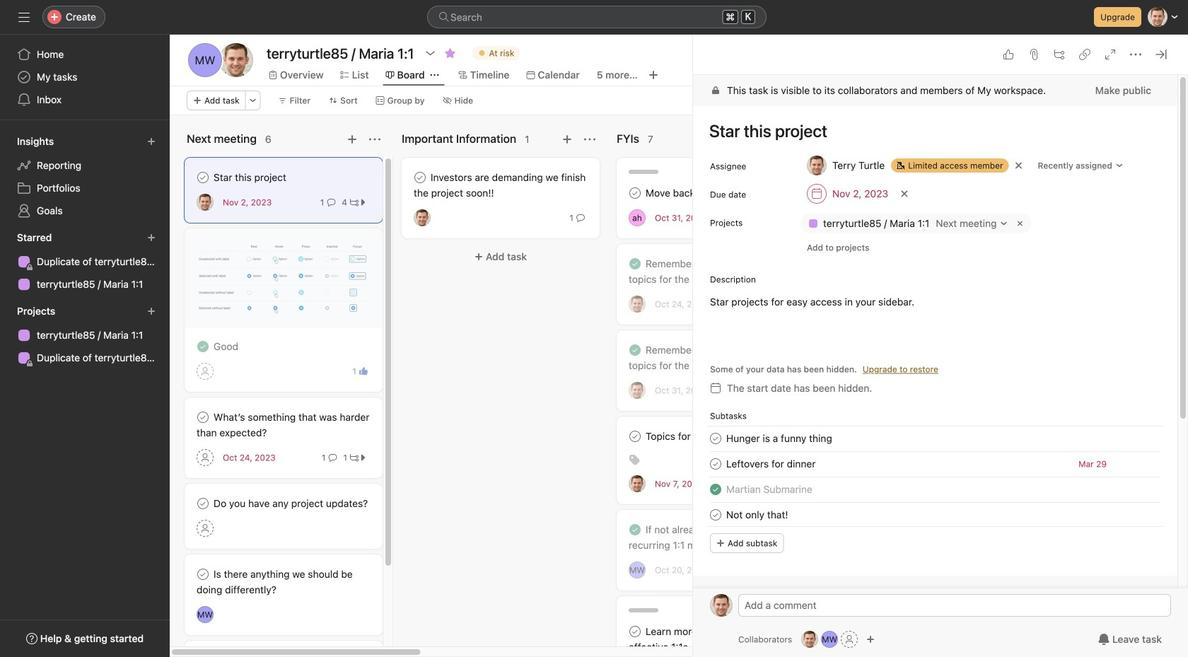 Task type: locate. For each thing, give the bounding box(es) containing it.
new insights image
[[147, 137, 156, 146]]

None text field
[[263, 40, 418, 66]]

2 more section actions image from the left
[[585, 134, 596, 145]]

completed image inside list item
[[708, 481, 725, 498]]

0 vertical spatial completed image
[[627, 255, 644, 272]]

1 list item from the top
[[694, 426, 1178, 452]]

task name text field for 3rd list item from the bottom
[[727, 457, 816, 472]]

global element
[[0, 35, 170, 120]]

1 horizontal spatial more section actions image
[[585, 134, 596, 145]]

3 list item from the top
[[694, 477, 1178, 503]]

starred element
[[0, 225, 170, 299]]

add task image for 1st "more section actions" image from the left
[[347, 134, 358, 145]]

toggle assignee popover image
[[414, 209, 431, 226], [629, 209, 646, 226], [629, 382, 646, 399], [629, 562, 646, 579]]

1 task name text field from the top
[[727, 431, 833, 447]]

3 task name text field from the top
[[727, 482, 813, 498]]

completed image
[[627, 255, 644, 272], [708, 481, 725, 498], [627, 522, 644, 539]]

1 horizontal spatial add task image
[[562, 134, 573, 145]]

0 horizontal spatial more section actions image
[[369, 134, 381, 145]]

2 list item from the top
[[694, 452, 1178, 477]]

1 comment image
[[327, 198, 336, 207], [577, 214, 585, 222], [329, 454, 337, 462]]

4 task name text field from the top
[[727, 507, 789, 523]]

add items to starred image
[[147, 234, 156, 242]]

close details image
[[1156, 49, 1168, 60]]

completed image for completed checkbox inside list item
[[708, 481, 725, 498]]

task name text field for fourth list item from the top of the star this project dialog
[[727, 507, 789, 523]]

more actions image
[[249, 96, 257, 105]]

completed image for completed option
[[627, 522, 644, 539]]

1 vertical spatial completed image
[[708, 481, 725, 498]]

add or remove collaborators image right add or remove collaborators image
[[867, 636, 876, 644]]

1 vertical spatial 1 comment image
[[577, 214, 585, 222]]

completed image
[[195, 338, 212, 355], [627, 342, 644, 359]]

toggle assignee popover image
[[197, 194, 214, 211], [629, 296, 646, 313], [629, 476, 646, 493], [197, 607, 214, 623]]

1 add task image from the left
[[347, 134, 358, 145]]

Completed checkbox
[[627, 255, 644, 272], [195, 338, 212, 355], [627, 342, 644, 359], [708, 481, 725, 498]]

mark complete image
[[412, 169, 429, 186], [627, 185, 644, 202], [195, 409, 212, 426], [708, 456, 725, 473], [195, 495, 212, 512], [627, 623, 644, 640]]

Search tasks, projects, and more text field
[[427, 6, 767, 28]]

2 vertical spatial completed image
[[627, 522, 644, 539]]

add tab image
[[648, 69, 659, 81]]

attachments: add a file to this task, star this project image
[[1029, 49, 1040, 60]]

add or remove collaborators image left add or remove collaborators image
[[802, 631, 819, 648]]

more section actions image
[[369, 134, 381, 145], [585, 134, 596, 145]]

1 like. you liked this task image
[[360, 367, 368, 376]]

add or remove collaborators image
[[802, 631, 819, 648], [867, 636, 876, 644]]

0 horizontal spatial add or remove collaborators image
[[802, 631, 819, 648]]

Task Name text field
[[727, 431, 833, 447], [727, 457, 816, 472], [727, 482, 813, 498], [727, 507, 789, 523]]

2 task name text field from the top
[[727, 457, 816, 472]]

4 list item from the top
[[694, 503, 1178, 528]]

projects element
[[0, 299, 170, 372]]

clear due date image
[[901, 190, 909, 198]]

main content
[[694, 75, 1178, 657]]

Mark complete checkbox
[[627, 185, 644, 202], [627, 428, 644, 445], [708, 430, 725, 447], [708, 456, 725, 473], [195, 566, 212, 583], [627, 623, 644, 640]]

mark complete checkbox inside list item
[[708, 507, 725, 524]]

new project or portfolio image
[[147, 307, 156, 316]]

star this project dialog
[[694, 0, 1189, 657]]

insights element
[[0, 129, 170, 225]]

copy task link image
[[1080, 49, 1091, 60]]

0 horizontal spatial add task image
[[347, 134, 358, 145]]

add task image
[[347, 134, 358, 145], [562, 134, 573, 145]]

Mark complete checkbox
[[195, 169, 212, 186], [412, 169, 429, 186], [195, 409, 212, 426], [195, 495, 212, 512], [708, 507, 725, 524]]

0 horizontal spatial completed image
[[195, 338, 212, 355]]

2 add task image from the left
[[562, 134, 573, 145]]

list item
[[694, 426, 1178, 452], [694, 452, 1178, 477], [694, 477, 1178, 503], [694, 503, 1178, 528]]

tab actions image
[[431, 71, 439, 79]]

add task image for second "more section actions" image from the left
[[562, 134, 573, 145]]

Task Name text field
[[701, 115, 1161, 147]]

None field
[[427, 6, 767, 28]]

mark complete image
[[195, 169, 212, 186], [627, 428, 644, 445], [708, 430, 725, 447], [708, 507, 725, 524], [195, 566, 212, 583]]



Task type: describe. For each thing, give the bounding box(es) containing it.
1 more section actions image from the left
[[369, 134, 381, 145]]

main content inside star this project dialog
[[694, 75, 1178, 657]]

0 vertical spatial 1 comment image
[[327, 198, 336, 207]]

task name text field for 4th list item from the bottom of the star this project dialog
[[727, 431, 833, 447]]

add subtask image
[[1054, 49, 1066, 60]]

open user profile image
[[711, 594, 733, 617]]

2 vertical spatial 1 comment image
[[329, 454, 337, 462]]

add or remove collaborators image
[[822, 631, 839, 648]]

remove image
[[1015, 218, 1026, 229]]

show options image
[[425, 47, 436, 59]]

completed checkbox inside list item
[[708, 481, 725, 498]]

hide sidebar image
[[18, 11, 30, 23]]

remove from starred image
[[445, 47, 456, 59]]

Completed checkbox
[[627, 522, 644, 539]]

task name text field for 2nd list item from the bottom of the star this project dialog
[[727, 482, 813, 498]]

0 likes. click to like this task image
[[1004, 49, 1015, 60]]

1 horizontal spatial add or remove collaborators image
[[867, 636, 876, 644]]

more actions for this task image
[[1131, 49, 1142, 60]]

1 horizontal spatial completed image
[[627, 342, 644, 359]]

full screen image
[[1105, 49, 1117, 60]]

remove assignee image
[[1015, 161, 1024, 170]]



Task type: vqa. For each thing, say whether or not it's contained in the screenshot.
middle team!
no



